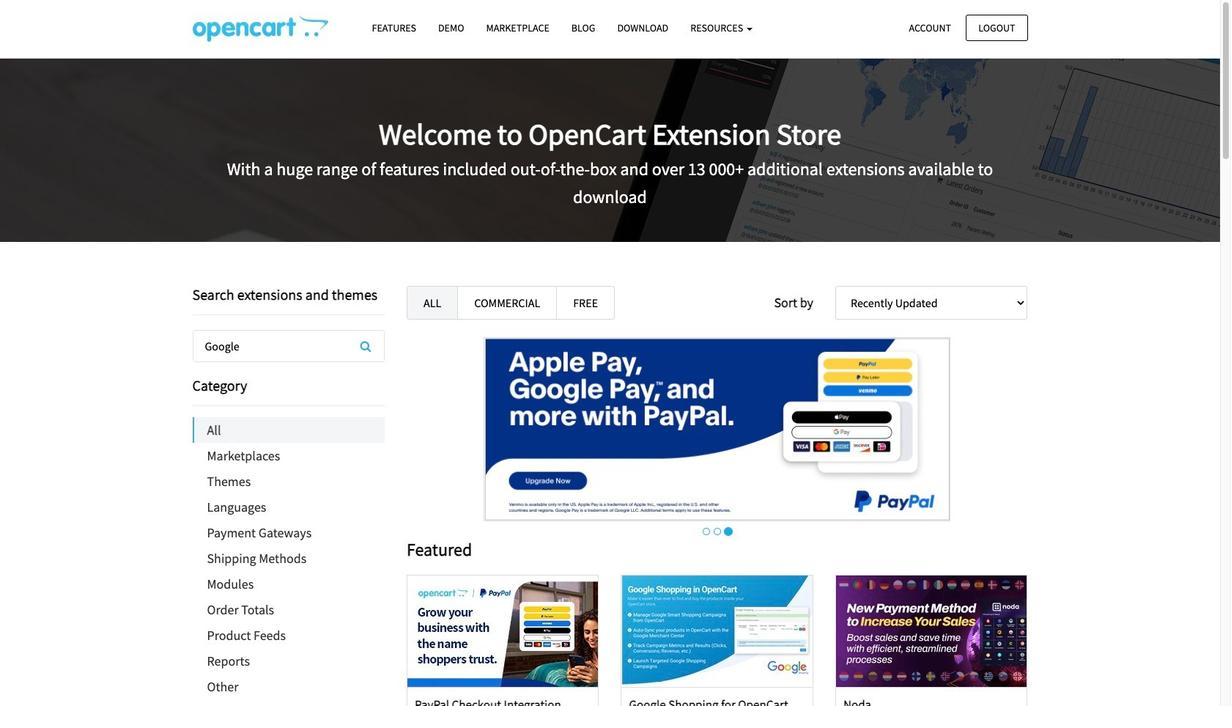 Task type: locate. For each thing, give the bounding box(es) containing it.
google shopping for opencart image
[[622, 576, 813, 687]]

noda image
[[837, 576, 1027, 687]]

opencart extensions image
[[192, 15, 328, 42]]

None text field
[[193, 331, 384, 361]]

search image
[[360, 340, 371, 352]]



Task type: vqa. For each thing, say whether or not it's contained in the screenshot.
Documentation in the right of the page
no



Task type: describe. For each thing, give the bounding box(es) containing it.
paypal payment gateway image
[[484, 337, 951, 521]]

paypal checkout integration image
[[408, 576, 598, 687]]



